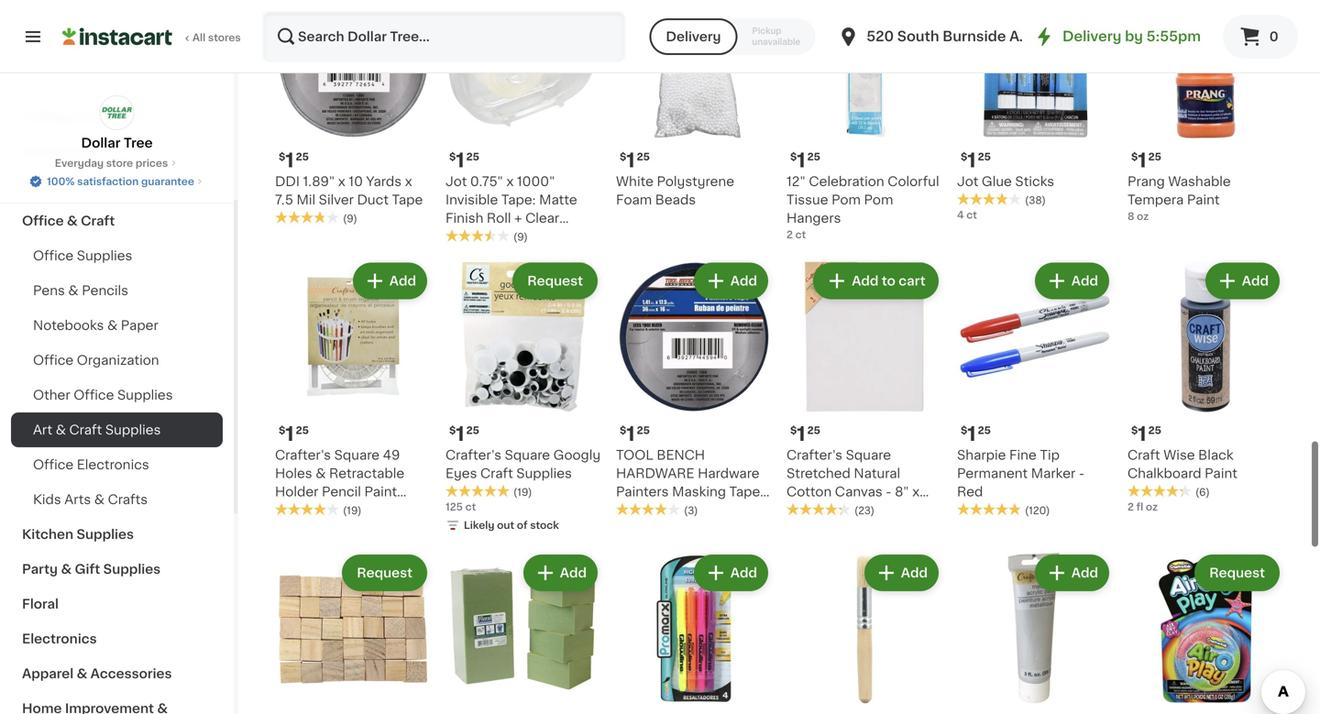 Task type: describe. For each thing, give the bounding box(es) containing it.
1 for crafter's square stretched natural cotton canvas - 8" x 10"
[[797, 425, 806, 444]]

party
[[22, 563, 58, 576]]

$ 1 25 for craft wise black chalkboard paint
[[1132, 425, 1162, 444]]

$ 1 25 for jot glue sticks
[[961, 151, 991, 170]]

0 horizontal spatial request button
[[344, 557, 425, 590]]

$ for craft wise black chalkboard paint
[[1132, 425, 1138, 436]]

baby link
[[11, 169, 223, 204]]

office & craft link
[[11, 204, 223, 238]]

request for the left "request" button
[[357, 567, 413, 580]]

office for &
[[22, 215, 64, 227]]

office & craft
[[22, 215, 115, 227]]

other office supplies
[[33, 389, 173, 402]]

10
[[349, 175, 363, 188]]

roll
[[487, 212, 511, 225]]

pens
[[33, 284, 65, 297]]

0 button
[[1223, 15, 1298, 59]]

craft inside the crafter's square googly eyes craft supplies
[[480, 467, 513, 480]]

520 south burnside avenue button
[[837, 11, 1063, 62]]

craft inside craft wise black chalkboard paint
[[1128, 449, 1161, 462]]

$ for jot glue sticks
[[961, 152, 968, 162]]

125
[[446, 502, 463, 512]]

south
[[898, 30, 940, 43]]

$ for sharpie fine tip permanent marker - red
[[961, 425, 968, 436]]

1 for sharpie fine tip permanent marker - red
[[968, 425, 976, 444]]

1 for craft wise black chalkboard paint
[[1138, 425, 1147, 444]]

arts
[[64, 493, 91, 506]]

100% satisfaction guarantee
[[47, 177, 194, 187]]

craft inside 'link'
[[81, 215, 115, 227]]

essentials
[[76, 110, 144, 123]]

delivery for delivery by 5:55pm
[[1063, 30, 1122, 43]]

guarantee
[[141, 177, 194, 187]]

art & craft supplies
[[33, 424, 161, 436]]

red
[[957, 486, 983, 498]]

out
[[497, 520, 515, 530]]

10"
[[787, 504, 807, 517]]

1 for white polystyrene foam beads
[[627, 151, 635, 170]]

paint inside the crafter's square 49 holes & retractable holder pencil paint brush organizer
[[364, 486, 397, 498]]

delivery by 5:55pm link
[[1033, 26, 1201, 48]]

ct for jot glue sticks
[[967, 210, 977, 220]]

supplies inside the crafter's square googly eyes craft supplies
[[517, 467, 572, 480]]

tool bench hardware hardware painters masking tape, 54-ft. rolls
[[616, 449, 764, 517]]

0
[[1270, 30, 1279, 43]]

black
[[1199, 449, 1234, 462]]

- inside 'crafter's square stretched natural cotton canvas - 8" x 10"'
[[886, 486, 892, 498]]

hangers
[[787, 212, 841, 225]]

1 vertical spatial oz
[[1146, 502, 1158, 512]]

1 for tool bench hardware hardware painters masking tape, 54-ft. rolls
[[627, 425, 635, 444]]

$ 1 25 for crafter's square googly eyes craft supplies
[[449, 425, 480, 444]]

request for middle "request" button
[[527, 275, 583, 287]]

supplies down the organization
[[117, 389, 173, 402]]

1 for crafter's square googly eyes craft supplies
[[456, 425, 464, 444]]

7.5
[[275, 193, 293, 206]]

everyday store prices link
[[55, 156, 179, 171]]

supplies down other office supplies link
[[105, 424, 161, 436]]

8
[[1128, 211, 1135, 221]]

prices
[[136, 158, 168, 168]]

likely
[[464, 520, 495, 530]]

1 for ddi 1.89" x 10 yards x 7.5 mil silver duct tape
[[285, 151, 294, 170]]

art
[[33, 424, 52, 436]]

request for rightmost "request" button
[[1210, 567, 1265, 580]]

googly
[[554, 449, 601, 462]]

4
[[957, 210, 964, 220]]

(9) for duct
[[343, 214, 357, 224]]

& for apparel & accessories
[[77, 668, 87, 680]]

add inside button
[[851, 275, 878, 287]]

pencils
[[82, 284, 128, 297]]

& for party & gift supplies
[[61, 563, 72, 576]]

25 for sharpie fine tip permanent marker - red
[[978, 425, 991, 436]]

paint inside craft wise black chalkboard paint
[[1205, 467, 1238, 480]]

4 ct
[[957, 210, 977, 220]]

all stores
[[193, 33, 241, 43]]

jot for jot glue sticks
[[957, 175, 979, 188]]

supplies inside "link"
[[77, 528, 134, 541]]

by
[[1125, 30, 1143, 43]]

1 for crafter's square 49 holes & retractable holder pencil paint brush organizer
[[285, 425, 294, 444]]

x inside 'crafter's square stretched natural cotton canvas - 8" x 10"'
[[913, 486, 920, 498]]

floral link
[[11, 587, 223, 622]]

sticks
[[1015, 175, 1055, 188]]

crafter's for cotton
[[787, 449, 843, 462]]

masking
[[672, 486, 726, 498]]

cart
[[898, 275, 925, 287]]

(23)
[[855, 506, 875, 516]]

25 for 12" celebration colorful tissue pom pom hangers
[[807, 152, 821, 162]]

pens & pencils link
[[11, 273, 223, 308]]

office for organization
[[33, 354, 74, 367]]

sharpie fine tip permanent marker - red
[[957, 449, 1085, 498]]

$ 1 25 for ddi 1.89" x 10 yards x 7.5 mil silver duct tape
[[279, 151, 309, 170]]

accessories
[[90, 668, 172, 680]]

25 for crafter's square stretched natural cotton canvas - 8" x 10"
[[807, 425, 821, 436]]

25 for white polystyrene foam beads
[[637, 152, 650, 162]]

party & gift supplies
[[22, 563, 161, 576]]

25 for tool bench hardware hardware painters masking tape, 54-ft. rolls
[[637, 425, 650, 436]]

jot for jot 0.75" x 1000" invisible tape: matte finish roll + clear dispenser
[[446, 175, 467, 188]]

$ for 12" celebration colorful tissue pom pom hangers
[[790, 152, 797, 162]]

1 horizontal spatial 2
[[1128, 502, 1134, 512]]

$ 1 25 for 12" celebration colorful tissue pom pom hangers
[[790, 151, 821, 170]]

100%
[[47, 177, 75, 187]]

$ 1 25 for crafter's square stretched natural cotton canvas - 8" x 10"
[[790, 425, 821, 444]]

x up tape
[[405, 175, 412, 188]]

store
[[106, 158, 133, 168]]

kids
[[33, 493, 61, 506]]

tree
[[124, 137, 153, 149]]

delivery by 5:55pm
[[1063, 30, 1201, 43]]

supplies up pencils
[[77, 249, 132, 262]]

party & gift supplies link
[[11, 552, 223, 587]]

pencil
[[322, 486, 361, 498]]

tip
[[1040, 449, 1060, 462]]

$ 1 25 for jot 0.75" x 1000" invisible tape: matte finish roll + clear dispenser
[[449, 151, 480, 170]]

2 horizontal spatial request button
[[1197, 557, 1278, 590]]

holiday essentials link
[[11, 99, 223, 134]]

kitchen supplies link
[[11, 517, 223, 552]]

25 for ddi 1.89" x 10 yards x 7.5 mil silver duct tape
[[296, 152, 309, 162]]

add to cart
[[851, 275, 925, 287]]

ft.
[[639, 504, 653, 517]]

craft up office electronics
[[69, 424, 102, 436]]

office organization
[[33, 354, 159, 367]]

matte
[[539, 193, 577, 206]]

celebration
[[809, 175, 885, 188]]

ddi 1.89" x 10 yards x 7.5 mil silver duct tape
[[275, 175, 423, 206]]

add to cart button
[[813, 265, 937, 298]]

duct
[[357, 193, 389, 206]]

(38)
[[1025, 195, 1046, 205]]

2 inside 12" celebration colorful tissue pom pom hangers 2 ct
[[787, 230, 793, 240]]

retractable
[[329, 467, 404, 480]]

polystyrene
[[657, 175, 735, 188]]

1 pom from the left
[[832, 193, 861, 206]]



Task type: locate. For each thing, give the bounding box(es) containing it.
product group
[[275, 0, 431, 226], [446, 0, 602, 244], [616, 0, 772, 209], [957, 0, 1113, 222], [1128, 0, 1284, 224], [275, 259, 431, 518], [446, 259, 602, 536], [616, 259, 772, 518], [787, 259, 943, 518], [957, 259, 1113, 518], [1128, 259, 1284, 514], [275, 551, 431, 714], [446, 551, 602, 714], [616, 551, 772, 714], [787, 551, 943, 714], [957, 551, 1113, 714], [1128, 551, 1284, 714]]

$ 1 25 up the 'stretched'
[[790, 425, 821, 444]]

(19) down the crafter's square googly eyes craft supplies
[[513, 487, 532, 497]]

crafter's up eyes on the left
[[446, 449, 502, 462]]

0 vertical spatial oz
[[1137, 211, 1149, 221]]

1 horizontal spatial ct
[[796, 230, 806, 240]]

& for notebooks & paper
[[107, 319, 118, 332]]

ct for crafter's square googly eyes craft supplies
[[465, 502, 476, 512]]

0 horizontal spatial ct
[[465, 502, 476, 512]]

$ up ddi
[[279, 152, 285, 162]]

0 horizontal spatial -
[[886, 486, 892, 498]]

x up tape:
[[506, 175, 514, 188]]

0 vertical spatial ct
[[967, 210, 977, 220]]

ct inside 12" celebration colorful tissue pom pom hangers 2 ct
[[796, 230, 806, 240]]

1 jot from the left
[[446, 175, 467, 188]]

None search field
[[262, 11, 626, 62]]

burnside
[[943, 30, 1006, 43]]

office up other
[[33, 354, 74, 367]]

$ up chalkboard
[[1132, 425, 1138, 436]]

delivery button
[[650, 18, 738, 55]]

2 horizontal spatial crafter's
[[787, 449, 843, 462]]

$ up the 'stretched'
[[790, 425, 797, 436]]

25 up "celebration"
[[807, 152, 821, 162]]

$ up jot glue sticks
[[961, 152, 968, 162]]

- right marker
[[1079, 467, 1085, 480]]

1 up chalkboard
[[1138, 425, 1147, 444]]

craft up chalkboard
[[1128, 449, 1161, 462]]

& right holes
[[316, 467, 326, 480]]

& for pens & pencils
[[68, 284, 79, 297]]

1 for jot 0.75" x 1000" invisible tape: matte finish roll + clear dispenser
[[456, 151, 464, 170]]

tempera
[[1128, 193, 1184, 206]]

crafter's for craft
[[446, 449, 502, 462]]

oz right fl
[[1146, 502, 1158, 512]]

$ 1 25 up prang
[[1132, 151, 1162, 170]]

$ up invisible
[[449, 152, 456, 162]]

0 horizontal spatial delivery
[[666, 30, 721, 43]]

crafter's square stretched natural cotton canvas - 8" x 10"
[[787, 449, 920, 517]]

crafter's up the 'stretched'
[[787, 449, 843, 462]]

crafter's inside the crafter's square 49 holes & retractable holder pencil paint brush organizer
[[275, 449, 331, 462]]

organization
[[77, 354, 159, 367]]

& inside art & craft supplies link
[[56, 424, 66, 436]]

clear
[[526, 212, 560, 225]]

1 for jot glue sticks
[[968, 151, 976, 170]]

& right art at the bottom left
[[56, 424, 66, 436]]

service type group
[[650, 18, 815, 55]]

12"
[[787, 175, 806, 188]]

request button down (6)
[[1197, 557, 1278, 590]]

(3)
[[684, 506, 698, 516]]

office supplies link
[[11, 238, 223, 273]]

1 horizontal spatial delivery
[[1063, 30, 1122, 43]]

notebooks & paper
[[33, 319, 158, 332]]

prang washable tempera paint 8 oz
[[1128, 175, 1231, 221]]

25 up tool
[[637, 425, 650, 436]]

$ for prang washable tempera paint
[[1132, 152, 1138, 162]]

brush
[[275, 504, 312, 517]]

request down organizer
[[357, 567, 413, 580]]

office up pens
[[33, 249, 74, 262]]

25 up craft wise black chalkboard paint
[[1149, 425, 1162, 436]]

office for electronics
[[33, 458, 74, 471]]

& right pens
[[68, 284, 79, 297]]

& right the arts
[[94, 493, 105, 506]]

$ for crafter's square googly eyes craft supplies
[[449, 425, 456, 436]]

request down clear
[[527, 275, 583, 287]]

$ 1 25 up chalkboard
[[1132, 425, 1162, 444]]

office down baby
[[22, 215, 64, 227]]

jot glue sticks
[[957, 175, 1055, 188]]

25 up holes
[[296, 425, 309, 436]]

(19) for supplies
[[513, 487, 532, 497]]

jot inside jot 0.75" x 1000" invisible tape: matte finish roll + clear dispenser
[[446, 175, 467, 188]]

2 left fl
[[1128, 502, 1134, 512]]

crafter's for &
[[275, 449, 331, 462]]

$ 1 25 up 12"
[[790, 151, 821, 170]]

$ up prang
[[1132, 152, 1138, 162]]

$ 1 25 up white
[[620, 151, 650, 170]]

dollar tree
[[81, 137, 153, 149]]

1 vertical spatial -
[[886, 486, 892, 498]]

kitchen supplies
[[22, 528, 134, 541]]

hardware
[[698, 467, 760, 480]]

1 vertical spatial paint
[[1205, 467, 1238, 480]]

2 down the hangers
[[787, 230, 793, 240]]

household link
[[11, 134, 223, 169]]

holes
[[275, 467, 312, 480]]

25 for prang washable tempera paint
[[1149, 152, 1162, 162]]

holder
[[275, 486, 319, 498]]

& inside office & craft 'link'
[[67, 215, 78, 227]]

25 for jot 0.75" x 1000" invisible tape: matte finish roll + clear dispenser
[[466, 152, 480, 162]]

& inside notebooks & paper link
[[107, 319, 118, 332]]

$ for tool bench hardware hardware painters masking tape, 54-ft. rolls
[[620, 425, 627, 436]]

invisible
[[446, 193, 498, 206]]

notebooks & paper link
[[11, 308, 223, 343]]

Search field
[[264, 13, 624, 61]]

delivery inside button
[[666, 30, 721, 43]]

office supplies
[[33, 249, 132, 262]]

floral
[[22, 598, 59, 611]]

2 vertical spatial paint
[[364, 486, 397, 498]]

0.75"
[[470, 175, 503, 188]]

oz right 8 in the right top of the page
[[1137, 211, 1149, 221]]

cotton
[[787, 486, 832, 498]]

1 vertical spatial 2
[[1128, 502, 1134, 512]]

2 horizontal spatial request
[[1210, 567, 1265, 580]]

0 horizontal spatial jot
[[446, 175, 467, 188]]

1 up prang
[[1138, 151, 1147, 170]]

painters
[[616, 486, 669, 498]]

1 up ddi
[[285, 151, 294, 170]]

0 vertical spatial 2
[[787, 230, 793, 240]]

0 horizontal spatial (9)
[[343, 214, 357, 224]]

square inside the crafter's square 49 holes & retractable holder pencil paint brush organizer
[[334, 449, 380, 462]]

0 vertical spatial (9)
[[343, 214, 357, 224]]

stretched
[[787, 467, 851, 480]]

$ for white polystyrene foam beads
[[620, 152, 627, 162]]

520
[[867, 30, 894, 43]]

paint down retractable
[[364, 486, 397, 498]]

all stores link
[[62, 11, 242, 62]]

crafter's inside 'crafter's square stretched natural cotton canvas - 8" x 10"'
[[787, 449, 843, 462]]

25 up ddi
[[296, 152, 309, 162]]

1 horizontal spatial pom
[[864, 193, 893, 206]]

0 vertical spatial -
[[1079, 467, 1085, 480]]

49
[[383, 449, 400, 462]]

rolls
[[656, 504, 688, 517]]

jot left glue
[[957, 175, 979, 188]]

eyes
[[446, 467, 477, 480]]

ct right 125
[[465, 502, 476, 512]]

1 horizontal spatial request button
[[515, 265, 596, 298]]

kids arts & crafts link
[[11, 482, 223, 517]]

x right 8"
[[913, 486, 920, 498]]

3 square from the left
[[846, 449, 891, 462]]

2 vertical spatial ct
[[465, 502, 476, 512]]

office up the kids
[[33, 458, 74, 471]]

baby
[[22, 180, 56, 193]]

paint down washable
[[1187, 193, 1220, 206]]

- left 8"
[[886, 486, 892, 498]]

holiday essentials
[[22, 110, 144, 123]]

dispenser
[[446, 230, 511, 243]]

office for supplies
[[33, 249, 74, 262]]

0 vertical spatial paint
[[1187, 193, 1220, 206]]

colorful
[[888, 175, 940, 188]]

25 up eyes on the left
[[466, 425, 480, 436]]

1 vertical spatial electronics
[[22, 633, 97, 646]]

& for art & craft supplies
[[56, 424, 66, 436]]

prang
[[1128, 175, 1165, 188]]

25 up the 'stretched'
[[807, 425, 821, 436]]

tool
[[616, 449, 654, 462]]

25 up 0.75"
[[466, 152, 480, 162]]

crafter's
[[275, 449, 331, 462], [446, 449, 502, 462], [787, 449, 843, 462]]

1 horizontal spatial jot
[[957, 175, 979, 188]]

12" celebration colorful tissue pom pom hangers 2 ct
[[787, 175, 940, 240]]

paint down black on the right of page
[[1205, 467, 1238, 480]]

office
[[22, 215, 64, 227], [33, 249, 74, 262], [33, 354, 74, 367], [74, 389, 114, 402], [33, 458, 74, 471]]

delivery for delivery
[[666, 30, 721, 43]]

paper
[[121, 319, 158, 332]]

square up retractable
[[334, 449, 380, 462]]

1 vertical spatial ct
[[796, 230, 806, 240]]

natural
[[854, 467, 901, 480]]

fl
[[1137, 502, 1144, 512]]

apparel & accessories link
[[11, 657, 223, 691]]

2 square from the left
[[505, 449, 550, 462]]

$ 1 25 for white polystyrene foam beads
[[620, 151, 650, 170]]

1 square from the left
[[334, 449, 380, 462]]

0 horizontal spatial square
[[334, 449, 380, 462]]

0 horizontal spatial (19)
[[343, 506, 362, 516]]

of
[[517, 520, 528, 530]]

25 for crafter's square googly eyes craft supplies
[[466, 425, 480, 436]]

office electronics link
[[11, 447, 223, 482]]

520 south burnside avenue
[[867, 30, 1063, 43]]

ct down the hangers
[[796, 230, 806, 240]]

gift
[[75, 563, 100, 576]]

1 up tool
[[627, 425, 635, 444]]

2 crafter's from the left
[[446, 449, 502, 462]]

1.89"
[[303, 175, 335, 188]]

& left gift
[[61, 563, 72, 576]]

1 horizontal spatial (19)
[[513, 487, 532, 497]]

washable
[[1169, 175, 1231, 188]]

1 horizontal spatial request
[[527, 275, 583, 287]]

crafter's square googly eyes craft supplies
[[446, 449, 601, 480]]

bench
[[657, 449, 705, 462]]

&
[[67, 215, 78, 227], [68, 284, 79, 297], [107, 319, 118, 332], [56, 424, 66, 436], [316, 467, 326, 480], [94, 493, 105, 506], [61, 563, 72, 576], [77, 668, 87, 680]]

$ for ddi 1.89" x 10 yards x 7.5 mil silver duct tape
[[279, 152, 285, 162]]

office down the office organization
[[74, 389, 114, 402]]

-
[[1079, 467, 1085, 480], [886, 486, 892, 498]]

square for stretched
[[846, 449, 891, 462]]

& right apparel
[[77, 668, 87, 680]]

all
[[193, 33, 206, 43]]

crafts
[[108, 493, 148, 506]]

1 crafter's from the left
[[275, 449, 331, 462]]

$ for crafter's square 49 holes & retractable holder pencil paint brush organizer
[[279, 425, 285, 436]]

square inside the crafter's square googly eyes craft supplies
[[505, 449, 550, 462]]

$ 1 25 up the sharpie at the right bottom of page
[[961, 425, 991, 444]]

(9) for +
[[513, 232, 528, 242]]

$ 1 25 up 0.75"
[[449, 151, 480, 170]]

$ up eyes on the left
[[449, 425, 456, 436]]

$ up the sharpie at the right bottom of page
[[961, 425, 968, 436]]

oz inside prang washable tempera paint 8 oz
[[1137, 211, 1149, 221]]

$ 1 25 for tool bench hardware hardware painters masking tape, 54-ft. rolls
[[620, 425, 650, 444]]

$ up 12"
[[790, 152, 797, 162]]

fine
[[1010, 449, 1037, 462]]

8"
[[895, 486, 909, 498]]

jot 0.75" x 1000" invisible tape: matte finish roll + clear dispenser
[[446, 175, 577, 243]]

$ 1 25 up glue
[[961, 151, 991, 170]]

1 vertical spatial (19)
[[343, 506, 362, 516]]

square for googly
[[505, 449, 550, 462]]

request down (6)
[[1210, 567, 1265, 580]]

1 horizontal spatial -
[[1079, 467, 1085, 480]]

1 up white
[[627, 151, 635, 170]]

& inside the crafter's square 49 holes & retractable holder pencil paint brush organizer
[[316, 467, 326, 480]]

2 horizontal spatial ct
[[967, 210, 977, 220]]

2 pom from the left
[[864, 193, 893, 206]]

0 vertical spatial electronics
[[77, 458, 149, 471]]

$ 1 25 for prang washable tempera paint
[[1132, 151, 1162, 170]]

ct
[[967, 210, 977, 220], [796, 230, 806, 240], [465, 502, 476, 512]]

wise
[[1164, 449, 1195, 462]]

- inside sharpie fine tip permanent marker - red
[[1079, 467, 1085, 480]]

crafter's inside the crafter's square googly eyes craft supplies
[[446, 449, 502, 462]]

& inside the 'pens & pencils' link
[[68, 284, 79, 297]]

1 up eyes on the left
[[456, 425, 464, 444]]

craft wise black chalkboard paint
[[1128, 449, 1238, 480]]

request button down clear
[[515, 265, 596, 298]]

instacart logo image
[[62, 26, 172, 48]]

jot up invisible
[[446, 175, 467, 188]]

25 up glue
[[978, 152, 991, 162]]

$ 1 25 for sharpie fine tip permanent marker - red
[[961, 425, 991, 444]]

25 for craft wise black chalkboard paint
[[1149, 425, 1162, 436]]

25 up white
[[637, 152, 650, 162]]

electronics up apparel
[[22, 633, 97, 646]]

jot
[[446, 175, 467, 188], [957, 175, 979, 188]]

(19) for retractable
[[343, 506, 362, 516]]

3 crafter's from the left
[[787, 449, 843, 462]]

(19) down pencil
[[343, 506, 362, 516]]

supplies down googly at left bottom
[[517, 467, 572, 480]]

office inside 'link'
[[22, 215, 64, 227]]

5:55pm
[[1147, 30, 1201, 43]]

25 for crafter's square 49 holes & retractable holder pencil paint brush organizer
[[296, 425, 309, 436]]

square up natural
[[846, 449, 891, 462]]

crafter's up holes
[[275, 449, 331, 462]]

$ for jot 0.75" x 1000" invisible tape: matte finish roll + clear dispenser
[[449, 152, 456, 162]]

125 ct
[[446, 502, 476, 512]]

& left paper
[[107, 319, 118, 332]]

2 horizontal spatial square
[[846, 449, 891, 462]]

1 for prang washable tempera paint
[[1138, 151, 1147, 170]]

& inside kids arts & crafts link
[[94, 493, 105, 506]]

2 fl oz
[[1128, 502, 1158, 512]]

canvas
[[835, 486, 883, 498]]

square
[[334, 449, 380, 462], [505, 449, 550, 462], [846, 449, 891, 462]]

yards
[[366, 175, 402, 188]]

$ 1 25 up ddi
[[279, 151, 309, 170]]

1 for 12" celebration colorful tissue pom pom hangers
[[797, 151, 806, 170]]

0 horizontal spatial pom
[[832, 193, 861, 206]]

ddi
[[275, 175, 300, 188]]

supplies up floral link at the bottom of the page
[[103, 563, 161, 576]]

dollar
[[81, 137, 121, 149]]

electronics up kids arts & crafts link
[[77, 458, 149, 471]]

1 horizontal spatial crafter's
[[446, 449, 502, 462]]

100% satisfaction guarantee button
[[29, 171, 205, 189]]

add
[[390, 1, 416, 14], [560, 1, 587, 14], [1242, 1, 1269, 14], [390, 275, 416, 287], [731, 275, 757, 287], [851, 275, 878, 287], [1072, 275, 1099, 287], [1242, 275, 1269, 287], [560, 567, 587, 580], [731, 567, 757, 580], [901, 567, 928, 580], [1072, 567, 1099, 580]]

square for 49
[[334, 449, 380, 462]]

$ 1 25 up eyes on the left
[[449, 425, 480, 444]]

pom
[[832, 193, 861, 206], [864, 193, 893, 206]]

& inside "apparel & accessories" link
[[77, 668, 87, 680]]

$ up tool
[[620, 425, 627, 436]]

x inside jot 0.75" x 1000" invisible tape: matte finish roll + clear dispenser
[[506, 175, 514, 188]]

& up the office supplies
[[67, 215, 78, 227]]

+
[[514, 212, 522, 225]]

& inside party & gift supplies link
[[61, 563, 72, 576]]

office organization link
[[11, 343, 223, 378]]

1 vertical spatial (9)
[[513, 232, 528, 242]]

$ 1 25 up tool
[[620, 425, 650, 444]]

(9) down +
[[513, 232, 528, 242]]

25 for jot glue sticks
[[978, 152, 991, 162]]

0 vertical spatial (19)
[[513, 487, 532, 497]]

paint inside prang washable tempera paint 8 oz
[[1187, 193, 1220, 206]]

dollar tree logo image
[[99, 95, 134, 130]]

(9) down silver
[[343, 214, 357, 224]]

0 horizontal spatial request
[[357, 567, 413, 580]]

$ up white
[[620, 152, 627, 162]]

$ 1 25 up holes
[[279, 425, 309, 444]]

oz
[[1137, 211, 1149, 221], [1146, 502, 1158, 512]]

craft up the office supplies
[[81, 215, 115, 227]]

1 horizontal spatial (9)
[[513, 232, 528, 242]]

1 up 12"
[[797, 151, 806, 170]]

& for office & craft
[[67, 215, 78, 227]]

crafter's square 49 holes & retractable holder pencil paint brush organizer
[[275, 449, 404, 517]]

1 up jot glue sticks
[[968, 151, 976, 170]]

0 horizontal spatial crafter's
[[275, 449, 331, 462]]

avenue
[[1010, 30, 1063, 43]]

ct right 4
[[967, 210, 977, 220]]

1 horizontal spatial square
[[505, 449, 550, 462]]

kids arts & crafts
[[33, 493, 148, 506]]

marker
[[1031, 467, 1076, 480]]

craft right eyes on the left
[[480, 467, 513, 480]]

square inside 'crafter's square stretched natural cotton canvas - 8" x 10"'
[[846, 449, 891, 462]]

25 up prang
[[1149, 152, 1162, 162]]

stores
[[208, 33, 241, 43]]

to
[[881, 275, 895, 287]]

$ for crafter's square stretched natural cotton canvas - 8" x 10"
[[790, 425, 797, 436]]

1 up the 'stretched'
[[797, 425, 806, 444]]

1 up the sharpie at the right bottom of page
[[968, 425, 976, 444]]

chalkboard
[[1128, 467, 1202, 480]]

1
[[285, 151, 294, 170], [456, 151, 464, 170], [627, 151, 635, 170], [797, 151, 806, 170], [968, 151, 976, 170], [1138, 151, 1147, 170], [285, 425, 294, 444], [456, 425, 464, 444], [627, 425, 635, 444], [797, 425, 806, 444], [968, 425, 976, 444], [1138, 425, 1147, 444]]

2 jot from the left
[[957, 175, 979, 188]]

x left 10
[[338, 175, 345, 188]]

$ 1 25 for crafter's square 49 holes & retractable holder pencil paint brush organizer
[[279, 425, 309, 444]]

0 horizontal spatial 2
[[787, 230, 793, 240]]

art & craft supplies link
[[11, 413, 223, 447]]



Task type: vqa. For each thing, say whether or not it's contained in the screenshot.
Punch for (594)
no



